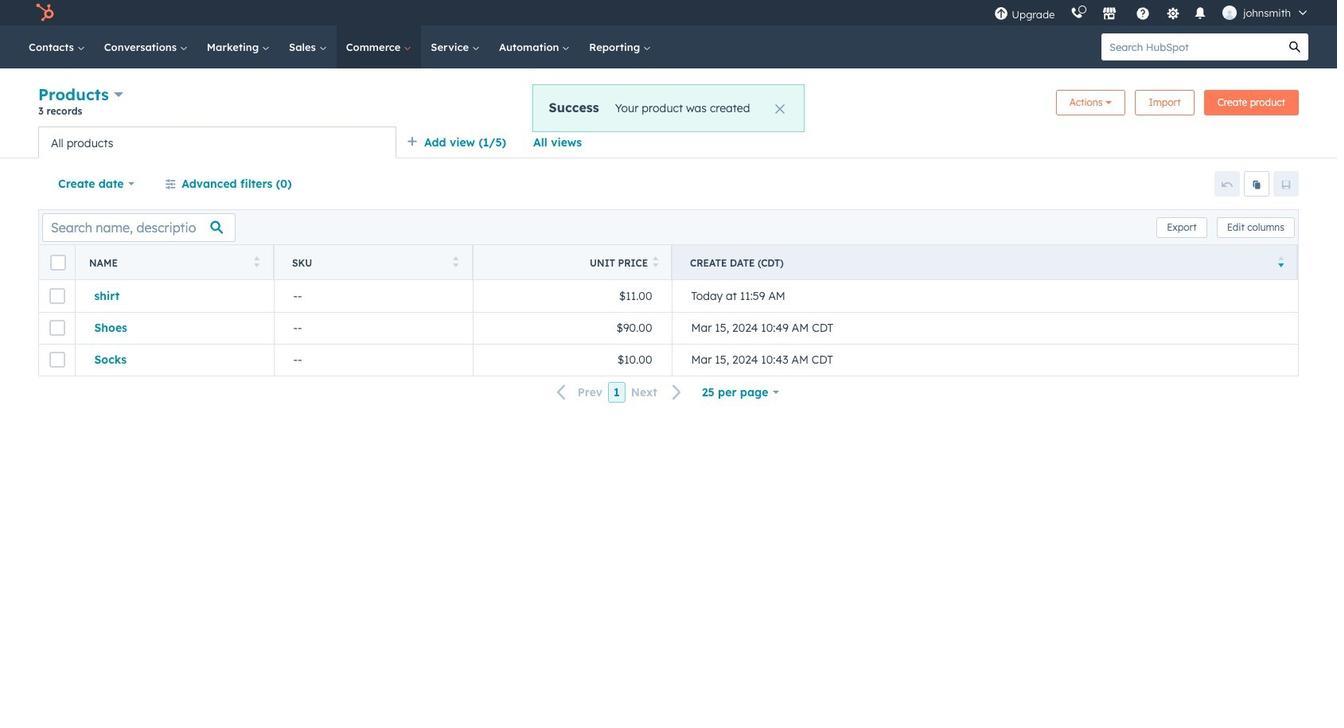 Task type: describe. For each thing, give the bounding box(es) containing it.
marketplaces image
[[1103, 7, 1117, 21]]

1 press to sort. element from the left
[[253, 256, 259, 269]]

descending sort. press to sort ascending. image
[[1278, 256, 1284, 267]]

press to sort. image for second press to sort. "element" from left
[[452, 256, 458, 267]]

3 press to sort. element from the left
[[653, 256, 659, 269]]

john smith image
[[1223, 6, 1237, 20]]

descending sort. press to sort ascending. element
[[1278, 256, 1284, 269]]

2 press to sort. element from the left
[[452, 256, 458, 269]]

press to sort. image
[[253, 256, 259, 267]]



Task type: locate. For each thing, give the bounding box(es) containing it.
pagination navigation
[[547, 382, 692, 403]]

Search name, description, or SKU search field
[[42, 213, 236, 242]]

close image
[[776, 104, 785, 114]]

press to sort. element
[[253, 256, 259, 269], [452, 256, 458, 269], [653, 256, 659, 269]]

alert
[[532, 84, 805, 132]]

2 horizontal spatial press to sort. element
[[653, 256, 659, 269]]

banner
[[38, 83, 1299, 127]]

2 press to sort. image from the left
[[653, 256, 659, 267]]

1 press to sort. image from the left
[[452, 256, 458, 267]]

0 horizontal spatial press to sort. image
[[452, 256, 458, 267]]

Search HubSpot search field
[[1102, 33, 1281, 60]]

press to sort. image for 1st press to sort. "element" from the right
[[653, 256, 659, 267]]

1 horizontal spatial press to sort. element
[[452, 256, 458, 269]]

menu
[[986, 0, 1318, 25]]

0 horizontal spatial press to sort. element
[[253, 256, 259, 269]]

press to sort. image
[[452, 256, 458, 267], [653, 256, 659, 267]]

1 horizontal spatial press to sort. image
[[653, 256, 659, 267]]



Task type: vqa. For each thing, say whether or not it's contained in the screenshot.
'Press to sort.' icon to the right
yes



